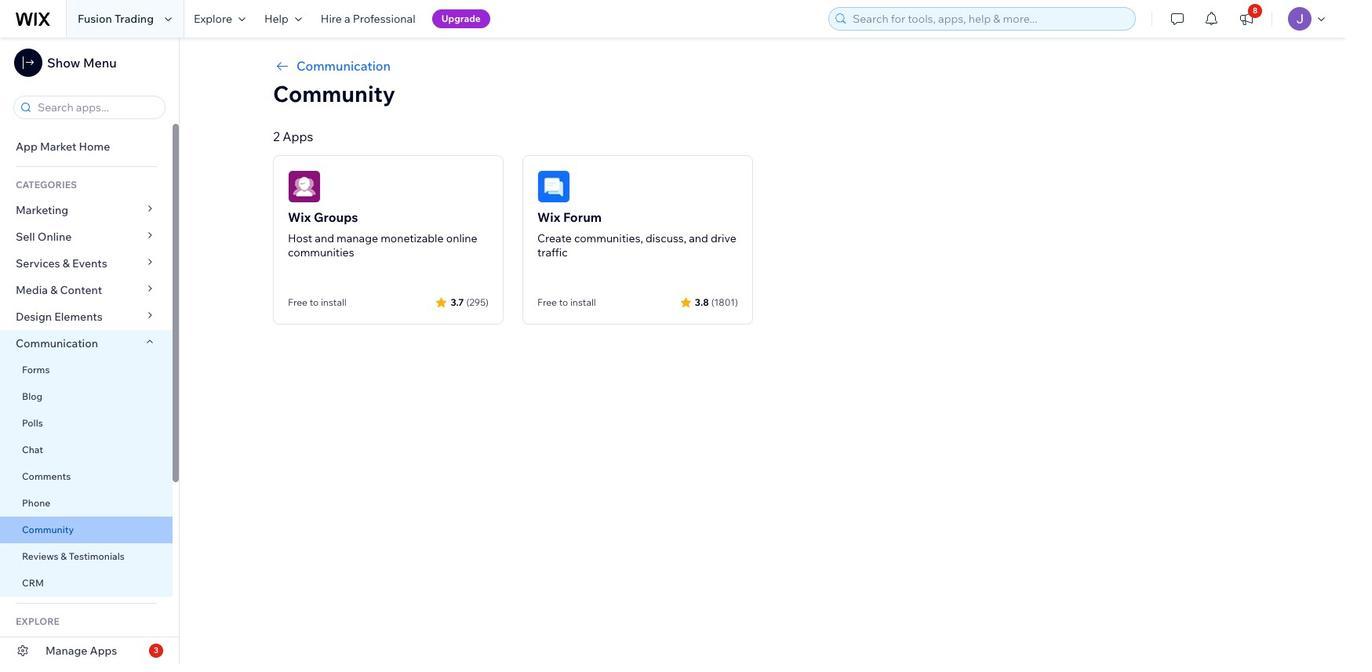 Task type: describe. For each thing, give the bounding box(es) containing it.
polls
[[22, 418, 43, 429]]

to for forum
[[559, 297, 568, 308]]

categories
[[16, 179, 77, 191]]

3.7 (295)
[[451, 296, 489, 308]]

hire
[[321, 12, 342, 26]]

0 vertical spatial communication link
[[273, 57, 1253, 75]]

monetizable
[[381, 232, 444, 246]]

apps for 2 apps
[[283, 129, 314, 144]]

(1801)
[[712, 296, 739, 308]]

marketing
[[16, 203, 68, 217]]

create
[[538, 232, 572, 246]]

media & content link
[[0, 277, 173, 304]]

3.8
[[695, 296, 709, 308]]

online
[[38, 230, 72, 244]]

services & events link
[[0, 250, 173, 277]]

fusion trading
[[78, 12, 154, 26]]

drive
[[711, 232, 737, 246]]

sell online
[[16, 230, 72, 244]]

services
[[16, 257, 60, 271]]

menu
[[83, 55, 117, 71]]

media & content
[[16, 283, 102, 297]]

traffic
[[538, 246, 568, 260]]

explore
[[194, 12, 232, 26]]

& for events
[[63, 257, 70, 271]]

show menu
[[47, 55, 117, 71]]

forms link
[[0, 357, 173, 384]]

a
[[345, 12, 351, 26]]

upgrade button
[[432, 9, 490, 28]]

online
[[446, 232, 478, 246]]

wix for wix groups
[[288, 210, 311, 225]]

Search apps... field
[[33, 97, 160, 119]]

forms
[[22, 364, 50, 376]]

install for forum
[[571, 297, 596, 308]]

crm link
[[0, 571, 173, 597]]

hire a professional link
[[311, 0, 425, 38]]

communities,
[[575, 232, 644, 246]]

manage
[[46, 644, 87, 659]]

sell online link
[[0, 224, 173, 250]]

show menu button
[[14, 49, 117, 77]]

comments
[[22, 471, 71, 483]]

chat link
[[0, 437, 173, 464]]

reviews
[[22, 551, 58, 563]]

groups
[[314, 210, 358, 225]]

testimonials
[[69, 551, 125, 563]]

apps for manage apps
[[90, 644, 117, 659]]

services & events
[[16, 257, 107, 271]]

3
[[154, 646, 159, 656]]

sell
[[16, 230, 35, 244]]

events
[[72, 257, 107, 271]]

forum
[[563, 210, 602, 225]]

communities
[[288, 246, 354, 260]]

(295)
[[467, 296, 489, 308]]

Search for tools, apps, help & more... field
[[848, 8, 1131, 30]]

free for wix forum
[[538, 297, 557, 308]]

home
[[79, 140, 110, 154]]

free to install for groups
[[288, 297, 347, 308]]

explore
[[16, 616, 60, 628]]

phone link
[[0, 491, 173, 517]]

to for groups
[[310, 297, 319, 308]]

manage apps
[[46, 644, 117, 659]]

0 horizontal spatial communication link
[[0, 330, 173, 357]]



Task type: vqa. For each thing, say whether or not it's contained in the screenshot.
to
yes



Task type: locate. For each thing, give the bounding box(es) containing it.
2 and from the left
[[689, 232, 709, 246]]

wix up host
[[288, 210, 311, 225]]

chat
[[22, 444, 43, 456]]

3.7
[[451, 296, 464, 308]]

wix up create
[[538, 210, 561, 225]]

communication down "design elements"
[[16, 337, 101, 351]]

& right reviews
[[61, 551, 67, 563]]

1 horizontal spatial communication
[[297, 58, 391, 74]]

2 wix from the left
[[538, 210, 561, 225]]

wix groups logo image
[[288, 170, 321, 203]]

apps
[[283, 129, 314, 144], [90, 644, 117, 659]]

wix forum logo image
[[538, 170, 571, 203]]

apps right 2
[[283, 129, 314, 144]]

1 vertical spatial community
[[22, 524, 74, 536]]

to down the communities
[[310, 297, 319, 308]]

1 free to install from the left
[[288, 297, 347, 308]]

install
[[321, 297, 347, 308], [571, 297, 596, 308]]

show
[[47, 55, 80, 71]]

and inside "wix forum create communities, discuss, and drive traffic"
[[689, 232, 709, 246]]

polls link
[[0, 411, 173, 437]]

app market home
[[16, 140, 110, 154]]

fusion
[[78, 12, 112, 26]]

content
[[60, 283, 102, 297]]

1 install from the left
[[321, 297, 347, 308]]

0 horizontal spatial free
[[288, 297, 308, 308]]

design elements
[[16, 310, 103, 324]]

1 free from the left
[[288, 297, 308, 308]]

1 horizontal spatial to
[[559, 297, 568, 308]]

0 vertical spatial apps
[[283, 129, 314, 144]]

free to install
[[288, 297, 347, 308], [538, 297, 596, 308]]

and left drive at right
[[689, 232, 709, 246]]

0 vertical spatial &
[[63, 257, 70, 271]]

1 vertical spatial communication link
[[0, 330, 173, 357]]

blog
[[22, 391, 42, 403]]

free for wix groups
[[288, 297, 308, 308]]

2 apps
[[273, 129, 314, 144]]

apps right the manage at left
[[90, 644, 117, 659]]

8
[[1254, 5, 1258, 16]]

free to install for forum
[[538, 297, 596, 308]]

professional
[[353, 12, 416, 26]]

2 to from the left
[[559, 297, 568, 308]]

2 free to install from the left
[[538, 297, 596, 308]]

wix
[[288, 210, 311, 225], [538, 210, 561, 225]]

& left events
[[63, 257, 70, 271]]

community up the 2 apps
[[273, 80, 396, 108]]

& for content
[[50, 283, 58, 297]]

help
[[264, 12, 289, 26]]

upgrade
[[442, 13, 481, 24]]

to
[[310, 297, 319, 308], [559, 297, 568, 308]]

install down communities,
[[571, 297, 596, 308]]

and down "groups"
[[315, 232, 334, 246]]

blog link
[[0, 384, 173, 411]]

0 vertical spatial community
[[273, 80, 396, 108]]

free down traffic
[[538, 297, 557, 308]]

community link
[[0, 517, 173, 544]]

wix groups host and manage monetizable online communities
[[288, 210, 478, 260]]

2 install from the left
[[571, 297, 596, 308]]

phone
[[22, 498, 50, 509]]

market
[[40, 140, 76, 154]]

1 vertical spatial communication
[[16, 337, 101, 351]]

community
[[273, 80, 396, 108], [22, 524, 74, 536]]

install for groups
[[321, 297, 347, 308]]

1 horizontal spatial free to install
[[538, 297, 596, 308]]

discuss,
[[646, 232, 687, 246]]

to down traffic
[[559, 297, 568, 308]]

reviews & testimonials
[[22, 551, 125, 563]]

2
[[273, 129, 280, 144]]

community inside community link
[[22, 524, 74, 536]]

0 vertical spatial communication
[[297, 58, 391, 74]]

0 horizontal spatial wix
[[288, 210, 311, 225]]

free
[[288, 297, 308, 308], [538, 297, 557, 308]]

trading
[[115, 12, 154, 26]]

media
[[16, 283, 48, 297]]

2 free from the left
[[538, 297, 557, 308]]

0 horizontal spatial install
[[321, 297, 347, 308]]

&
[[63, 257, 70, 271], [50, 283, 58, 297], [61, 551, 67, 563]]

apps inside the sidebar 'element'
[[90, 644, 117, 659]]

1 vertical spatial apps
[[90, 644, 117, 659]]

0 horizontal spatial free to install
[[288, 297, 347, 308]]

communication
[[297, 58, 391, 74], [16, 337, 101, 351]]

wix forum create communities, discuss, and drive traffic
[[538, 210, 737, 260]]

1 horizontal spatial wix
[[538, 210, 561, 225]]

0 horizontal spatial apps
[[90, 644, 117, 659]]

1 to from the left
[[310, 297, 319, 308]]

0 horizontal spatial and
[[315, 232, 334, 246]]

app market home link
[[0, 133, 173, 160]]

install down the communities
[[321, 297, 347, 308]]

1 horizontal spatial install
[[571, 297, 596, 308]]

1 horizontal spatial free
[[538, 297, 557, 308]]

1 horizontal spatial community
[[273, 80, 396, 108]]

community up reviews
[[22, 524, 74, 536]]

wix inside wix groups host and manage monetizable online communities
[[288, 210, 311, 225]]

1 wix from the left
[[288, 210, 311, 225]]

0 horizontal spatial community
[[22, 524, 74, 536]]

marketing link
[[0, 197, 173, 224]]

communication down a
[[297, 58, 391, 74]]

free to install down the communities
[[288, 297, 347, 308]]

wix inside "wix forum create communities, discuss, and drive traffic"
[[538, 210, 561, 225]]

communication inside the sidebar 'element'
[[16, 337, 101, 351]]

1 horizontal spatial communication link
[[273, 57, 1253, 75]]

3.8 (1801)
[[695, 296, 739, 308]]

app
[[16, 140, 38, 154]]

design
[[16, 310, 52, 324]]

crm
[[22, 578, 44, 589]]

reviews & testimonials link
[[0, 544, 173, 571]]

& right media
[[50, 283, 58, 297]]

0 horizontal spatial communication
[[16, 337, 101, 351]]

hire a professional
[[321, 12, 416, 26]]

and inside wix groups host and manage monetizable online communities
[[315, 232, 334, 246]]

comments link
[[0, 464, 173, 491]]

and
[[315, 232, 334, 246], [689, 232, 709, 246]]

elements
[[54, 310, 103, 324]]

1 horizontal spatial apps
[[283, 129, 314, 144]]

manage
[[337, 232, 378, 246]]

0 horizontal spatial to
[[310, 297, 319, 308]]

& for testimonials
[[61, 551, 67, 563]]

sidebar element
[[0, 38, 180, 665]]

2 vertical spatial &
[[61, 551, 67, 563]]

8 button
[[1230, 0, 1265, 38]]

design elements link
[[0, 304, 173, 330]]

1 vertical spatial &
[[50, 283, 58, 297]]

free to install down traffic
[[538, 297, 596, 308]]

help button
[[255, 0, 311, 38]]

wix for wix forum
[[538, 210, 561, 225]]

1 and from the left
[[315, 232, 334, 246]]

1 horizontal spatial and
[[689, 232, 709, 246]]

communication link
[[273, 57, 1253, 75], [0, 330, 173, 357]]

free down the communities
[[288, 297, 308, 308]]

host
[[288, 232, 313, 246]]



